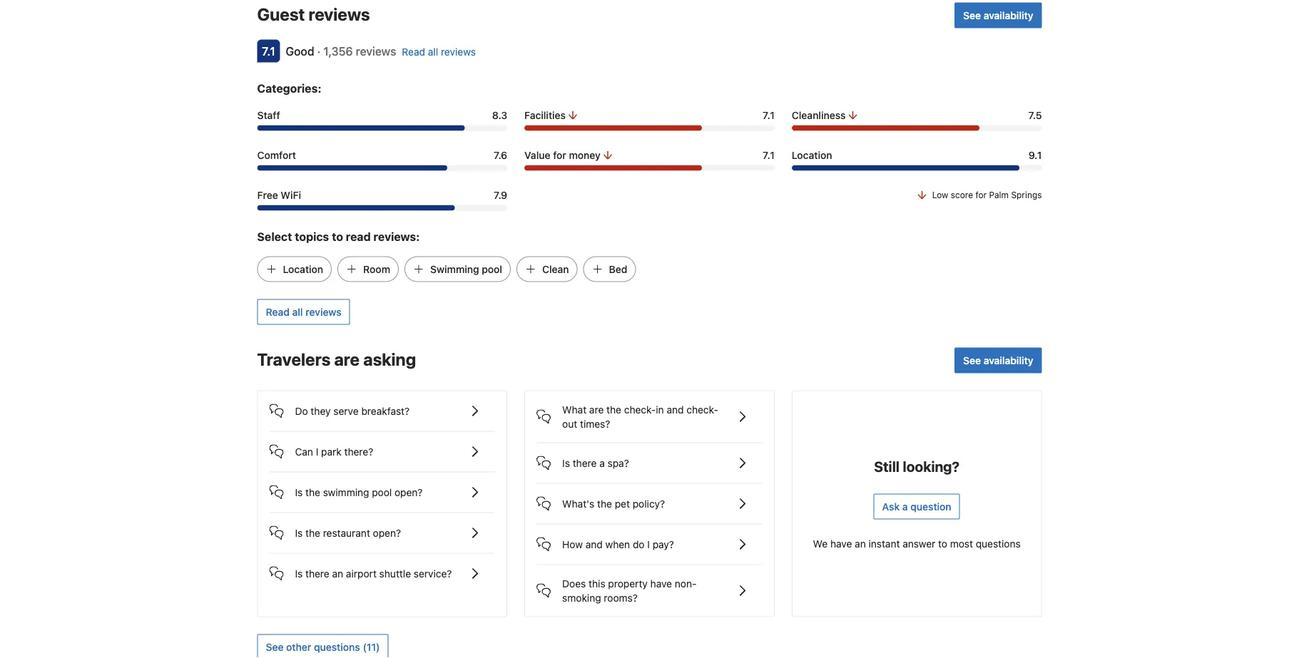 Task type: locate. For each thing, give the bounding box(es) containing it.
open? up is there an airport shuttle service? button
[[373, 527, 401, 539]]

1 horizontal spatial questions
[[976, 538, 1021, 550]]

have left the non-
[[651, 578, 672, 590]]

service?
[[414, 568, 452, 580]]

see for travelers are asking
[[963, 355, 981, 366]]

to left 'read' on the left top of page
[[332, 230, 343, 243]]

9.1
[[1029, 149, 1042, 161]]

1 horizontal spatial an
[[855, 538, 866, 550]]

are up times?
[[589, 404, 604, 416]]

an left instant
[[855, 538, 866, 550]]

0 vertical spatial read all reviews
[[402, 46, 476, 57]]

is there an airport shuttle service?
[[295, 568, 452, 580]]

availability for guest reviews
[[984, 9, 1034, 21]]

are inside what are the check-in and check- out times?
[[589, 404, 604, 416]]

0 vertical spatial availability
[[984, 9, 1034, 21]]

read all reviews inside button
[[266, 306, 342, 318]]

there
[[573, 457, 597, 469], [305, 568, 330, 580]]

questions inside button
[[314, 641, 360, 653]]

the left the swimming
[[305, 487, 320, 498]]

shuttle
[[379, 568, 411, 580]]

0 horizontal spatial there
[[305, 568, 330, 580]]

0 horizontal spatial questions
[[314, 641, 360, 653]]

1 vertical spatial an
[[332, 568, 343, 580]]

is left restaurant
[[295, 527, 303, 539]]

comfort
[[257, 149, 296, 161]]

for left the palm
[[976, 190, 987, 200]]

1 vertical spatial see
[[963, 355, 981, 366]]

1 horizontal spatial i
[[647, 539, 650, 550]]

see
[[963, 9, 981, 21], [963, 355, 981, 366], [266, 641, 284, 653]]

the up times?
[[607, 404, 622, 416]]

are
[[334, 349, 360, 369], [589, 404, 604, 416]]

a right ask at the right of the page
[[903, 501, 908, 513]]

7.9
[[494, 189, 507, 201]]

7.1 for value for money
[[763, 149, 775, 161]]

free wifi 7.9 meter
[[257, 205, 507, 211]]

1 vertical spatial see availability button
[[955, 348, 1042, 374]]

1 vertical spatial and
[[586, 539, 603, 550]]

see availability button for travelers are asking
[[955, 348, 1042, 374]]

1 vertical spatial i
[[647, 539, 650, 550]]

0 vertical spatial a
[[600, 457, 605, 469]]

review categories element
[[257, 80, 322, 97]]

a
[[600, 457, 605, 469], [903, 501, 908, 513]]

when
[[606, 539, 630, 550]]

to
[[332, 230, 343, 243], [938, 538, 948, 550]]

1 vertical spatial are
[[589, 404, 604, 416]]

for right value
[[553, 149, 566, 161]]

0 vertical spatial are
[[334, 349, 360, 369]]

0 vertical spatial see
[[963, 9, 981, 21]]

and
[[667, 404, 684, 416], [586, 539, 603, 550]]

0 vertical spatial have
[[831, 538, 852, 550]]

spa?
[[608, 457, 629, 469]]

an left airport
[[332, 568, 343, 580]]

all
[[428, 46, 438, 57], [292, 306, 303, 318]]

the for is the swimming pool open?
[[305, 487, 320, 498]]

0 horizontal spatial location
[[283, 263, 323, 275]]

7.1 for facilities
[[763, 109, 775, 121]]

and right the how
[[586, 539, 603, 550]]

there left airport
[[305, 568, 330, 580]]

can i park there?
[[295, 446, 373, 458]]

good
[[286, 44, 314, 58]]

1 vertical spatial all
[[292, 306, 303, 318]]

is left airport
[[295, 568, 303, 580]]

0 vertical spatial read
[[402, 46, 425, 57]]

1 horizontal spatial check-
[[687, 404, 719, 416]]

1 vertical spatial a
[[903, 501, 908, 513]]

1 horizontal spatial all
[[428, 46, 438, 57]]

1 horizontal spatial read
[[402, 46, 425, 57]]

have right we
[[831, 538, 852, 550]]

is down the can
[[295, 487, 303, 498]]

0 vertical spatial see availability
[[963, 9, 1034, 21]]

1 vertical spatial open?
[[373, 527, 401, 539]]

check-
[[624, 404, 656, 416], [687, 404, 719, 416]]

0 horizontal spatial all
[[292, 306, 303, 318]]

restaurant
[[323, 527, 370, 539]]

i right the can
[[316, 446, 319, 458]]

i right do
[[647, 539, 650, 550]]

2 see availability from the top
[[963, 355, 1034, 366]]

1 vertical spatial 7.1
[[763, 109, 775, 121]]

a inside the is there a spa? button
[[600, 457, 605, 469]]

0 vertical spatial i
[[316, 446, 319, 458]]

in
[[656, 404, 664, 416]]

1 horizontal spatial location
[[792, 149, 832, 161]]

is down out
[[562, 457, 570, 469]]

the left pet
[[597, 498, 612, 510]]

1 horizontal spatial pool
[[482, 263, 502, 275]]

pool right swimming
[[482, 263, 502, 275]]

0 horizontal spatial for
[[553, 149, 566, 161]]

0 horizontal spatial read
[[266, 306, 290, 318]]

location down cleanliness
[[792, 149, 832, 161]]

are for the
[[589, 404, 604, 416]]

8.3
[[492, 109, 507, 121]]

and right the in
[[667, 404, 684, 416]]

this
[[589, 578, 606, 590]]

pool
[[482, 263, 502, 275], [372, 487, 392, 498]]

have
[[831, 538, 852, 550], [651, 578, 672, 590]]

low score for palm springs
[[932, 190, 1042, 200]]

0 horizontal spatial pool
[[372, 487, 392, 498]]

an
[[855, 538, 866, 550], [332, 568, 343, 580]]

do they serve breakfast? button
[[269, 391, 495, 420]]

1 vertical spatial for
[[976, 190, 987, 200]]

breakfast?
[[361, 405, 410, 417]]

0 vertical spatial see availability button
[[955, 2, 1042, 28]]

question
[[911, 501, 952, 513]]

0 vertical spatial pool
[[482, 263, 502, 275]]

0 vertical spatial an
[[855, 538, 866, 550]]

still looking?
[[874, 458, 960, 475]]

to left most
[[938, 538, 948, 550]]

1 horizontal spatial a
[[903, 501, 908, 513]]

1 see availability button from the top
[[955, 2, 1042, 28]]

0 vertical spatial open?
[[395, 487, 423, 498]]

there left "spa?"
[[573, 457, 597, 469]]

rooms?
[[604, 592, 638, 604]]

open?
[[395, 487, 423, 498], [373, 527, 401, 539]]

location down topics at the left of the page
[[283, 263, 323, 275]]

the for what's the pet policy?
[[597, 498, 612, 510]]

questions
[[976, 538, 1021, 550], [314, 641, 360, 653]]

is for is the restaurant open?
[[295, 527, 303, 539]]

see inside button
[[266, 641, 284, 653]]

2 availability from the top
[[984, 355, 1034, 366]]

questions left (11)
[[314, 641, 360, 653]]

1 vertical spatial there
[[305, 568, 330, 580]]

answer
[[903, 538, 936, 550]]

0 horizontal spatial an
[[332, 568, 343, 580]]

1 vertical spatial read
[[266, 306, 290, 318]]

the
[[607, 404, 622, 416], [305, 487, 320, 498], [597, 498, 612, 510], [305, 527, 320, 539]]

1 vertical spatial see availability
[[963, 355, 1034, 366]]

0 vertical spatial questions
[[976, 538, 1021, 550]]

questions right most
[[976, 538, 1021, 550]]

0 horizontal spatial a
[[600, 457, 605, 469]]

what
[[562, 404, 587, 416]]

1 vertical spatial pool
[[372, 487, 392, 498]]

the left restaurant
[[305, 527, 320, 539]]

open? up is the restaurant open? button in the left bottom of the page
[[395, 487, 423, 498]]

1 vertical spatial location
[[283, 263, 323, 275]]

see availability button
[[955, 2, 1042, 28], [955, 348, 1042, 374]]

check- up the is there a spa? button
[[624, 404, 656, 416]]

are left asking on the left bottom of page
[[334, 349, 360, 369]]

other
[[286, 641, 311, 653]]

a left "spa?"
[[600, 457, 605, 469]]

read
[[402, 46, 425, 57], [266, 306, 290, 318]]

see for guest reviews
[[963, 9, 981, 21]]

1 horizontal spatial to
[[938, 538, 948, 550]]

a inside ask a question button
[[903, 501, 908, 513]]

is the restaurant open? button
[[269, 513, 495, 542]]

0 horizontal spatial have
[[651, 578, 672, 590]]

location
[[792, 149, 832, 161], [283, 263, 323, 275]]

0 horizontal spatial are
[[334, 349, 360, 369]]

0 vertical spatial there
[[573, 457, 597, 469]]

1 vertical spatial read all reviews
[[266, 306, 342, 318]]

1 see availability from the top
[[963, 9, 1034, 21]]

1 vertical spatial have
[[651, 578, 672, 590]]

0 horizontal spatial and
[[586, 539, 603, 550]]

pool up is the restaurant open? button in the left bottom of the page
[[372, 487, 392, 498]]

an for instant
[[855, 538, 866, 550]]

what's the pet policy? button
[[537, 484, 763, 513]]

is there an airport shuttle service? button
[[269, 554, 495, 583]]

money
[[569, 149, 601, 161]]

0 vertical spatial and
[[667, 404, 684, 416]]

0 horizontal spatial check-
[[624, 404, 656, 416]]

there for a
[[573, 457, 597, 469]]

an inside is there an airport shuttle service? button
[[332, 568, 343, 580]]

and inside what are the check-in and check- out times?
[[667, 404, 684, 416]]

check- right the in
[[687, 404, 719, 416]]

instant
[[869, 538, 900, 550]]

i inside "button"
[[647, 539, 650, 550]]

1 horizontal spatial and
[[667, 404, 684, 416]]

2 see availability button from the top
[[955, 348, 1042, 374]]

for
[[553, 149, 566, 161], [976, 190, 987, 200]]

0 vertical spatial 7.1
[[262, 44, 275, 58]]

topics
[[295, 230, 329, 243]]

2 vertical spatial 7.1
[[763, 149, 775, 161]]

cleanliness
[[792, 109, 846, 121]]

1 vertical spatial questions
[[314, 641, 360, 653]]

0 horizontal spatial to
[[332, 230, 343, 243]]

an for airport
[[332, 568, 343, 580]]

availability for travelers are asking
[[984, 355, 1034, 366]]

0 horizontal spatial read all reviews
[[266, 306, 342, 318]]

0 horizontal spatial i
[[316, 446, 319, 458]]

1 vertical spatial availability
[[984, 355, 1034, 366]]

2 vertical spatial see
[[266, 641, 284, 653]]

1 availability from the top
[[984, 9, 1034, 21]]

1 horizontal spatial are
[[589, 404, 604, 416]]

have inside does this property have non- smoking rooms?
[[651, 578, 672, 590]]

1 horizontal spatial there
[[573, 457, 597, 469]]

guest reviews
[[257, 4, 370, 24]]

rated good element
[[286, 44, 314, 58]]

read all reviews
[[402, 46, 476, 57], [266, 306, 342, 318]]



Task type: describe. For each thing, give the bounding box(es) containing it.
categories:
[[257, 81, 322, 95]]

is the swimming pool open? button
[[269, 473, 495, 501]]

1 horizontal spatial for
[[976, 190, 987, 200]]

staff
[[257, 109, 280, 121]]

low
[[932, 190, 949, 200]]

we have an instant answer to most questions
[[813, 538, 1021, 550]]

serve
[[334, 405, 359, 417]]

is for is there an airport shuttle service?
[[295, 568, 303, 580]]

read inside button
[[266, 306, 290, 318]]

is for is there a spa?
[[562, 457, 570, 469]]

out
[[562, 418, 577, 430]]

springs
[[1011, 190, 1042, 200]]

0 vertical spatial location
[[792, 149, 832, 161]]

1 horizontal spatial read all reviews
[[402, 46, 476, 57]]

what's
[[562, 498, 595, 510]]

swimming pool
[[430, 263, 502, 275]]

pool inside "is the swimming pool open?" button
[[372, 487, 392, 498]]

·
[[317, 44, 321, 58]]

ask
[[882, 501, 900, 513]]

what are the check-in and check- out times? button
[[537, 391, 763, 431]]

see availability button for guest reviews
[[955, 2, 1042, 28]]

can
[[295, 446, 313, 458]]

guest reviews element
[[257, 2, 949, 25]]

wifi
[[281, 189, 301, 201]]

see other questions (11) button
[[257, 635, 389, 659]]

there?
[[344, 446, 373, 458]]

guest
[[257, 4, 305, 24]]

travelers are asking
[[257, 349, 416, 369]]

they
[[311, 405, 331, 417]]

is there a spa?
[[562, 457, 629, 469]]

how and when do i pay?
[[562, 539, 674, 550]]

we
[[813, 538, 828, 550]]

there for an
[[305, 568, 330, 580]]

times?
[[580, 418, 610, 430]]

swimming
[[323, 487, 369, 498]]

7.6
[[494, 149, 507, 161]]

0 vertical spatial for
[[553, 149, 566, 161]]

see other questions (11)
[[266, 641, 380, 653]]

is the swimming pool open?
[[295, 487, 423, 498]]

does this property have non- smoking rooms? button
[[537, 565, 763, 605]]

0 vertical spatial all
[[428, 46, 438, 57]]

smoking
[[562, 592, 601, 604]]

1 vertical spatial to
[[938, 538, 948, 550]]

asking
[[363, 349, 416, 369]]

facilities 7.1 meter
[[525, 125, 775, 131]]

scored 7.1 element
[[257, 40, 280, 62]]

i inside button
[[316, 446, 319, 458]]

(11)
[[363, 641, 380, 653]]

palm
[[989, 190, 1009, 200]]

the for is the restaurant open?
[[305, 527, 320, 539]]

2 check- from the left
[[687, 404, 719, 416]]

park
[[321, 446, 342, 458]]

0 vertical spatial to
[[332, 230, 343, 243]]

policy?
[[633, 498, 665, 510]]

value for money 7.1 meter
[[525, 165, 775, 171]]

most
[[950, 538, 973, 550]]

reviews inside "read all reviews" button
[[306, 306, 342, 318]]

comfort 7.6 meter
[[257, 165, 507, 171]]

pet
[[615, 498, 630, 510]]

location 9.1 meter
[[792, 165, 1042, 171]]

the inside what are the check-in and check- out times?
[[607, 404, 622, 416]]

1,356
[[324, 44, 353, 58]]

value
[[525, 149, 551, 161]]

free wifi
[[257, 189, 301, 201]]

7.5
[[1029, 109, 1042, 121]]

is the restaurant open?
[[295, 527, 401, 539]]

select topics to read reviews:
[[257, 230, 420, 243]]

does
[[562, 578, 586, 590]]

value for money
[[525, 149, 601, 161]]

staff 8.3 meter
[[257, 125, 507, 131]]

and inside 'how and when do i pay?' "button"
[[586, 539, 603, 550]]

looking?
[[903, 458, 960, 475]]

what are the check-in and check- out times?
[[562, 404, 719, 430]]

still
[[874, 458, 900, 475]]

airport
[[346, 568, 377, 580]]

does this property have non- smoking rooms?
[[562, 578, 697, 604]]

how
[[562, 539, 583, 550]]

what's the pet policy?
[[562, 498, 665, 510]]

1 check- from the left
[[624, 404, 656, 416]]

all inside button
[[292, 306, 303, 318]]

travelers
[[257, 349, 331, 369]]

ask a question button
[[874, 494, 960, 520]]

facilities
[[525, 109, 566, 121]]

see availability for guest reviews
[[963, 9, 1034, 21]]

clean
[[542, 263, 569, 275]]

read all reviews button
[[257, 299, 350, 325]]

property
[[608, 578, 648, 590]]

is for is the swimming pool open?
[[295, 487, 303, 498]]

reviews inside guest reviews element
[[309, 4, 370, 24]]

are for asking
[[334, 349, 360, 369]]

is there a spa? button
[[537, 443, 763, 472]]

do they serve breakfast?
[[295, 405, 410, 417]]

bed
[[609, 263, 628, 275]]

good · 1,356 reviews
[[286, 44, 396, 58]]

score
[[951, 190, 973, 200]]

do
[[295, 405, 308, 417]]

room
[[363, 263, 390, 275]]

can i park there? button
[[269, 432, 495, 461]]

see availability for travelers are asking
[[963, 355, 1034, 366]]

how and when do i pay? button
[[537, 525, 763, 553]]

select
[[257, 230, 292, 243]]

do
[[633, 539, 645, 550]]

ask a question
[[882, 501, 952, 513]]

swimming
[[430, 263, 479, 275]]

reviews:
[[374, 230, 420, 243]]

non-
[[675, 578, 697, 590]]

free
[[257, 189, 278, 201]]

cleanliness 7.5 meter
[[792, 125, 1042, 131]]

read
[[346, 230, 371, 243]]

1 horizontal spatial have
[[831, 538, 852, 550]]



Task type: vqa. For each thing, say whether or not it's contained in the screenshot.


